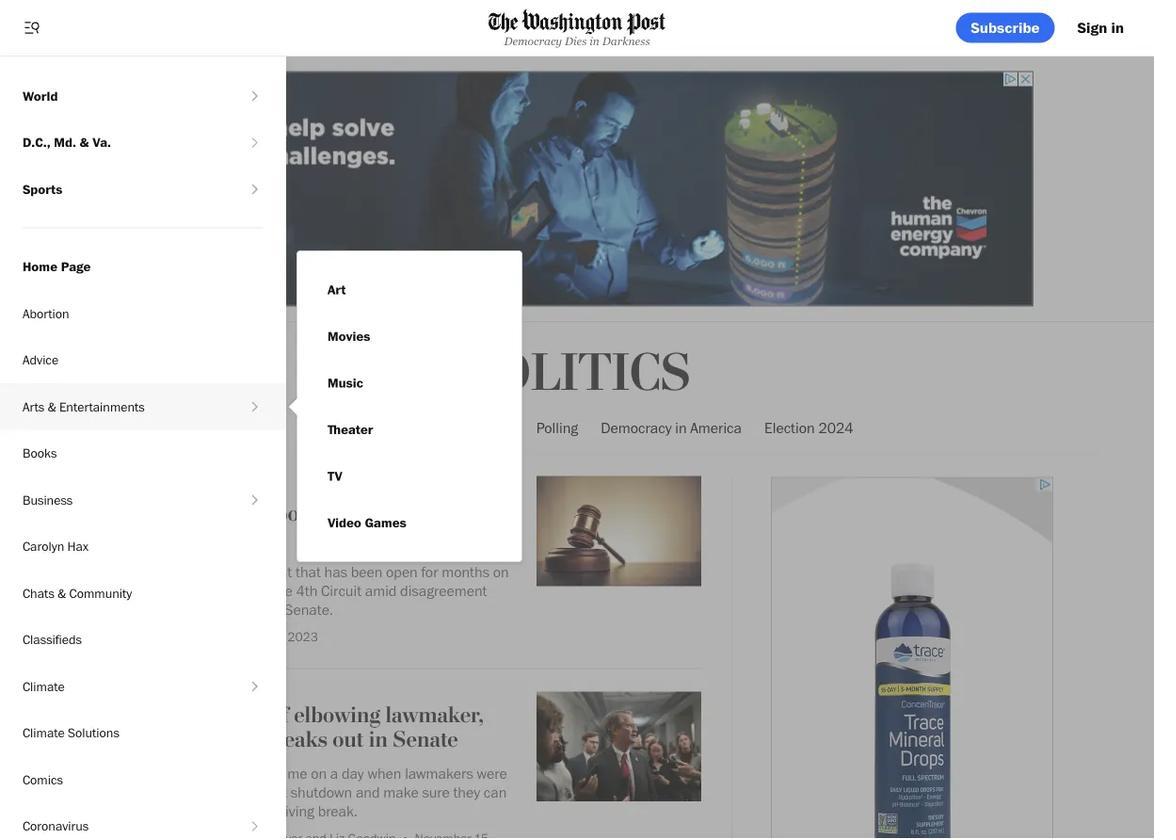 Task type: describe. For each thing, give the bounding box(es) containing it.
2024
[[819, 418, 854, 437]]

advice
[[23, 352, 58, 368]]

in right sign
[[1112, 18, 1125, 37]]

circuit inside biden nominates labor lawyer nicole berner to 4th circuit
[[153, 525, 217, 552]]

world link
[[0, 73, 246, 119]]

hax
[[67, 538, 89, 554]]

& for entertainments
[[47, 398, 56, 414]]

breaks
[[263, 727, 328, 753]]

mccarthy
[[92, 702, 185, 729]]

0 vertical spatial advertisement region
[[121, 71, 1034, 307]]

0 horizontal spatial the
[[92, 582, 113, 600]]

tv
[[328, 468, 343, 484]]

democracy dies in darkness
[[504, 34, 651, 47]]

can
[[484, 783, 507, 801]]

art link
[[313, 267, 361, 313]]

d.c.,
[[23, 134, 50, 150]]

government
[[212, 783, 287, 801]]

polling link
[[537, 403, 579, 453]]

leave
[[92, 802, 126, 820]]

avoid
[[163, 783, 197, 801]]

solutions
[[68, 725, 120, 741]]

disagreement
[[400, 582, 487, 600]]

tv link
[[313, 453, 358, 500]]

page
[[61, 259, 91, 275]]

entertainments
[[59, 398, 145, 414]]

sports link
[[0, 166, 246, 212]]

theater link
[[313, 406, 389, 453]]

on inside nicole berner would take a seat that has been open for months on the u.s. court of appeals for the 4th circuit amid disagreement between the white house and senate.
[[493, 563, 509, 581]]

been
[[351, 563, 383, 581]]

business
[[23, 492, 73, 508]]

biden administration
[[301, 418, 433, 437]]

democracy for democracy dies in darkness
[[504, 34, 562, 47]]

biden nominates labor lawyer nicole berner to 4th circuit link
[[92, 500, 522, 555]]

4th inside biden nominates labor lawyer nicole berner to 4th circuit
[[116, 525, 148, 552]]

circuit inside nicole berner would take a seat that has been open for months on the u.s. court of appeals for the 4th circuit amid disagreement between the white house and senate.
[[321, 582, 362, 600]]

the breakdowns in decorum came on a day when lawmakers were laboring to avoid a government shutdown and make sure they can leave town ahead of a thanksgiving break.
[[92, 764, 507, 820]]

berner inside nicole berner would take a seat that has been open for months on the u.s. court of appeals for the 4th circuit amid disagreement between the white house and senate.
[[135, 563, 178, 581]]

search and browse sections image
[[23, 18, 41, 37]]

elbowing
[[294, 702, 381, 729]]

climate for climate solutions
[[23, 725, 65, 741]]

seat
[[265, 563, 292, 581]]

has
[[325, 563, 348, 581]]

books link
[[0, 430, 286, 477]]

the washington post homepage. image
[[489, 9, 666, 35]]

climate for climate
[[23, 678, 65, 694]]

democracy in america link
[[601, 403, 742, 453]]

break.
[[318, 802, 358, 820]]

1 vertical spatial advertisement region
[[771, 477, 1054, 839]]

video
[[328, 515, 362, 531]]

accused
[[190, 702, 266, 729]]

sign in
[[1078, 18, 1125, 37]]

berner inside biden nominates labor lawyer nicole berner to 4th circuit
[[447, 500, 514, 527]]

nicole berner would take a seat that has been open for months on the u.s. court of appeals for the 4th circuit amid disagreement between the white house and senate.
[[92, 563, 509, 619]]

dialog containing art
[[286, 251, 523, 562]]

games
[[365, 515, 407, 531]]

mccarthy accused of elbowing lawmaker, while fight nearly breaks out in senate link
[[92, 702, 522, 757]]

subscribe link
[[956, 13, 1056, 43]]

sports
[[23, 181, 63, 197]]

movies link
[[313, 313, 386, 360]]

of inside the breakdowns in decorum came on a day when lawmakers were laboring to avoid a government shutdown and make sure they can leave town ahead of a thanksgiving break.
[[207, 802, 219, 820]]

tech
[[23, 41, 50, 57]]

the
[[92, 764, 114, 783]]

america
[[691, 418, 742, 437]]

they
[[454, 783, 481, 801]]

and inside nicole berner would take a seat that has been open for months on the u.s. court of appeals for the 4th circuit amid disagreement between the white house and senate.
[[257, 600, 281, 619]]

coronavirus
[[23, 818, 89, 834]]

d.c., md. & va.
[[23, 134, 111, 150]]

art
[[328, 282, 346, 298]]

0 vertical spatial for
[[422, 563, 439, 581]]

appeals
[[198, 582, 248, 600]]

tagline, democracy dies in darkness element
[[489, 34, 666, 47]]

arts & entertainments link
[[0, 383, 246, 430]]

election 2024
[[765, 418, 854, 437]]

to inside biden nominates labor lawyer nicole berner to 4th circuit
[[92, 525, 111, 552]]

senate
[[393, 727, 459, 753]]

open
[[386, 563, 418, 581]]

comics
[[23, 772, 63, 788]]

biden for biden nominates labor lawyer nicole berner to 4th circuit
[[92, 500, 148, 527]]

democracy for democracy in america
[[601, 418, 672, 437]]

chats & community link
[[0, 570, 286, 617]]

court
[[145, 582, 179, 600]]

labor
[[259, 500, 308, 527]]

in inside the breakdowns in decorum came on a day when lawmakers were laboring to avoid a government shutdown and make sure they can leave town ahead of a thanksgiving break.
[[198, 764, 210, 783]]

election
[[765, 418, 816, 437]]

in right dies
[[590, 34, 600, 47]]

home
[[23, 259, 57, 275]]

election 2024 link
[[765, 403, 854, 453]]

that
[[296, 563, 321, 581]]

shutdown
[[291, 783, 353, 801]]

chats
[[23, 585, 54, 601]]

a right 'avoid'
[[200, 783, 208, 801]]

books
[[23, 445, 57, 461]]

carolyn
[[23, 538, 64, 554]]

subscribe
[[971, 18, 1041, 37]]

take
[[222, 563, 250, 581]]

sign in link
[[1063, 13, 1140, 43]]

climate solutions
[[23, 725, 120, 741]]

a down government
[[222, 802, 230, 820]]

carolyn hax link
[[0, 523, 286, 570]]

thanksgiving
[[233, 802, 315, 820]]

nicole inside nicole berner would take a seat that has been open for months on the u.s. court of appeals for the 4th circuit amid disagreement between the white house and senate.
[[92, 563, 132, 581]]

theater
[[328, 422, 373, 438]]



Task type: locate. For each thing, give the bounding box(es) containing it.
1 vertical spatial democracy
[[601, 418, 672, 437]]

in right out
[[369, 727, 388, 753]]

0 vertical spatial and
[[257, 600, 281, 619]]

0 vertical spatial of
[[183, 582, 195, 600]]

0 horizontal spatial of
[[183, 582, 195, 600]]

november
[[207, 629, 264, 645]]

&
[[80, 134, 89, 150], [47, 398, 56, 414], [57, 585, 66, 601]]

abortion
[[23, 305, 69, 321]]

make
[[384, 783, 419, 801]]

advice link
[[0, 337, 286, 383]]

0 vertical spatial circuit
[[153, 525, 217, 552]]

out
[[333, 727, 364, 753]]

home page
[[23, 259, 91, 275]]

a left seat at the left bottom of page
[[254, 563, 262, 581]]

nicole up open
[[383, 500, 442, 527]]

democracy dies in darkness link
[[489, 9, 666, 47]]

2 horizontal spatial of
[[271, 702, 289, 729]]

2 horizontal spatial the
[[272, 582, 293, 600]]

1 horizontal spatial to
[[147, 783, 160, 801]]

climate inside 'climate solutions' link
[[23, 725, 65, 741]]

in inside mccarthy accused of elbowing lawmaker, while fight nearly breaks out in senate
[[369, 727, 388, 753]]

0 horizontal spatial &
[[47, 398, 56, 414]]

climate up comics
[[23, 725, 65, 741]]

1 vertical spatial nicole
[[92, 563, 132, 581]]

of right ahead
[[207, 802, 219, 820]]

1 vertical spatial and
[[356, 783, 380, 801]]

1 vertical spatial on
[[311, 764, 327, 783]]

climate down classifieds
[[23, 678, 65, 694]]

berner up months
[[447, 500, 514, 527]]

nominates
[[154, 500, 253, 527]]

1 vertical spatial circuit
[[321, 582, 362, 600]]

primary element
[[0, 0, 1155, 57]]

0 horizontal spatial on
[[311, 764, 327, 783]]

for up disagreement
[[422, 563, 439, 581]]

1 horizontal spatial democracy
[[601, 418, 672, 437]]

the up between
[[92, 582, 113, 600]]

0 horizontal spatial biden
[[92, 500, 148, 527]]

nicole
[[383, 500, 442, 527], [92, 563, 132, 581]]

1 horizontal spatial 4th
[[296, 582, 318, 600]]

on inside the breakdowns in decorum came on a day when lawmakers were laboring to avoid a government shutdown and make sure they can leave town ahead of a thanksgiving break.
[[311, 764, 327, 783]]

white
[[174, 600, 210, 619]]

0 horizontal spatial and
[[257, 600, 281, 619]]

0 vertical spatial biden
[[301, 418, 337, 437]]

for down seat at the left bottom of page
[[252, 582, 269, 600]]

va.
[[93, 134, 111, 150]]

0 vertical spatial climate
[[23, 678, 65, 694]]

0 vertical spatial &
[[80, 134, 89, 150]]

0 horizontal spatial berner
[[135, 563, 178, 581]]

0 horizontal spatial for
[[252, 582, 269, 600]]

0 vertical spatial berner
[[447, 500, 514, 527]]

4th down that
[[296, 582, 318, 600]]

democracy inside primary element
[[504, 34, 562, 47]]

lawmaker,
[[386, 702, 484, 729]]

1 horizontal spatial for
[[422, 563, 439, 581]]

1 vertical spatial climate
[[23, 725, 65, 741]]

u.s.
[[116, 582, 141, 600]]

1 vertical spatial of
[[271, 702, 289, 729]]

lawmakers
[[405, 764, 474, 783]]

a inside nicole berner would take a seat that has been open for months on the u.s. court of appeals for the 4th circuit amid disagreement between the white house and senate.
[[254, 563, 262, 581]]

breakdowns
[[118, 764, 195, 783]]

dies
[[565, 34, 587, 47]]

and
[[257, 600, 281, 619], [356, 783, 380, 801]]

1 horizontal spatial of
[[207, 802, 219, 820]]

climate link
[[0, 663, 246, 710]]

to inside the breakdowns in decorum came on a day when lawmakers were laboring to avoid a government shutdown and make sure they can leave town ahead of a thanksgiving break.
[[147, 783, 160, 801]]

& for community
[[57, 585, 66, 601]]

sign
[[1078, 18, 1108, 37]]

biden administration link
[[301, 403, 433, 453]]

amid
[[365, 582, 397, 600]]

politics link
[[464, 342, 691, 406]]

1 horizontal spatial berner
[[447, 500, 514, 527]]

comics link
[[0, 756, 286, 803]]

& right arts
[[47, 398, 56, 414]]

lawyer
[[314, 500, 378, 527]]

biden nominates labor lawyer nicole berner to 4th circuit
[[92, 500, 514, 552]]

darkness
[[603, 34, 651, 47]]

music
[[328, 375, 363, 391]]

a left day
[[330, 764, 338, 783]]

to down breakdowns
[[147, 783, 160, 801]]

nicole inside biden nominates labor lawyer nicole berner to 4th circuit
[[383, 500, 442, 527]]

1 horizontal spatial and
[[356, 783, 380, 801]]

in left decorum
[[198, 764, 210, 783]]

0 vertical spatial nicole
[[383, 500, 442, 527]]

2 horizontal spatial &
[[80, 134, 89, 150]]

2 vertical spatial &
[[57, 585, 66, 601]]

sections navigation element
[[0, 26, 286, 839]]

decorum
[[213, 764, 269, 783]]

& inside 'link'
[[47, 398, 56, 414]]

2 vertical spatial of
[[207, 802, 219, 820]]

1 vertical spatial 4th
[[296, 582, 318, 600]]

4th down business link
[[116, 525, 148, 552]]

of right accused on the bottom left of the page
[[271, 702, 289, 729]]

4th
[[116, 525, 148, 552], [296, 582, 318, 600]]

biden inside biden nominates labor lawyer nicole berner to 4th circuit
[[92, 500, 148, 527]]

fight
[[150, 727, 193, 753]]

of up white
[[183, 582, 195, 600]]

the down the court
[[150, 600, 170, 619]]

world
[[23, 88, 58, 104]]

0 vertical spatial on
[[493, 563, 509, 581]]

chats & community
[[23, 585, 132, 601]]

advertisement region
[[121, 71, 1034, 307], [771, 477, 1054, 839]]

carolyn hax
[[23, 538, 89, 554]]

2023
[[288, 629, 318, 645]]

came
[[273, 764, 308, 783]]

1 horizontal spatial the
[[150, 600, 170, 619]]

0 horizontal spatial 4th
[[116, 525, 148, 552]]

circuit up would
[[153, 525, 217, 552]]

nicole up the community
[[92, 563, 132, 581]]

coronavirus link
[[0, 803, 246, 839]]

in left america
[[676, 418, 687, 437]]

arts
[[23, 398, 44, 414]]

and up november 15, 2023
[[257, 600, 281, 619]]

polling
[[537, 418, 579, 437]]

4th inside nicole berner would take a seat that has been open for months on the u.s. court of appeals for the 4th circuit amid disagreement between the white house and senate.
[[296, 582, 318, 600]]

biden
[[301, 418, 337, 437], [92, 500, 148, 527]]

the down seat at the left bottom of page
[[272, 582, 293, 600]]

would
[[182, 563, 219, 581]]

town
[[129, 802, 160, 820]]

& left 'va.'
[[80, 134, 89, 150]]

business link
[[0, 477, 246, 523]]

climate inside climate link
[[23, 678, 65, 694]]

community
[[69, 585, 132, 601]]

0 horizontal spatial nicole
[[92, 563, 132, 581]]

1 vertical spatial berner
[[135, 563, 178, 581]]

0 horizontal spatial circuit
[[153, 525, 217, 552]]

house
[[213, 600, 254, 619]]

1 horizontal spatial biden
[[301, 418, 337, 437]]

between
[[92, 600, 146, 619]]

politics
[[464, 342, 691, 406]]

1 horizontal spatial circuit
[[321, 582, 362, 600]]

mccarthy accused of elbowing lawmaker, while fight nearly breaks out in senate
[[92, 702, 484, 753]]

months
[[442, 563, 490, 581]]

abortion link
[[0, 290, 286, 337]]

climate solutions link
[[0, 710, 286, 756]]

on right months
[[493, 563, 509, 581]]

democracy left dies
[[504, 34, 562, 47]]

1 vertical spatial biden
[[92, 500, 148, 527]]

1 horizontal spatial &
[[57, 585, 66, 601]]

1 vertical spatial to
[[147, 783, 160, 801]]

1 vertical spatial for
[[252, 582, 269, 600]]

tech link
[[0, 26, 246, 73]]

and down day
[[356, 783, 380, 801]]

0 vertical spatial democracy
[[504, 34, 562, 47]]

and inside the breakdowns in decorum came on a day when lawmakers were laboring to avoid a government shutdown and make sure they can leave town ahead of a thanksgiving break.
[[356, 783, 380, 801]]

democracy
[[504, 34, 562, 47], [601, 418, 672, 437]]

1 climate from the top
[[23, 678, 65, 694]]

0 horizontal spatial democracy
[[504, 34, 562, 47]]

biden for biden administration
[[301, 418, 337, 437]]

when
[[368, 764, 402, 783]]

video games link
[[313, 500, 422, 546]]

dialog
[[286, 251, 523, 562]]

biden down books 'link'
[[92, 500, 148, 527]]

circuit down has
[[321, 582, 362, 600]]

classifieds link
[[0, 617, 286, 663]]

to right the hax
[[92, 525, 111, 552]]

& right chats
[[57, 585, 66, 601]]

on up shutdown
[[311, 764, 327, 783]]

1 horizontal spatial on
[[493, 563, 509, 581]]

biden up tv
[[301, 418, 337, 437]]

2 climate from the top
[[23, 725, 65, 741]]

democracy in america
[[601, 418, 742, 437]]

1 horizontal spatial nicole
[[383, 500, 442, 527]]

democracy right polling
[[601, 418, 672, 437]]

administration
[[341, 418, 433, 437]]

1 vertical spatial &
[[47, 398, 56, 414]]

sure
[[422, 783, 450, 801]]

to
[[92, 525, 111, 552], [147, 783, 160, 801]]

a
[[254, 563, 262, 581], [330, 764, 338, 783], [200, 783, 208, 801], [222, 802, 230, 820]]

0 vertical spatial 4th
[[116, 525, 148, 552]]

0 vertical spatial to
[[92, 525, 111, 552]]

0 horizontal spatial to
[[92, 525, 111, 552]]

of inside mccarthy accused of elbowing lawmaker, while fight nearly breaks out in senate
[[271, 702, 289, 729]]

berner up the court
[[135, 563, 178, 581]]

of inside nicole berner would take a seat that has been open for months on the u.s. court of appeals for the 4th circuit amid disagreement between the white house and senate.
[[183, 582, 195, 600]]



Task type: vqa. For each thing, say whether or not it's contained in the screenshot.
top Ukraine
no



